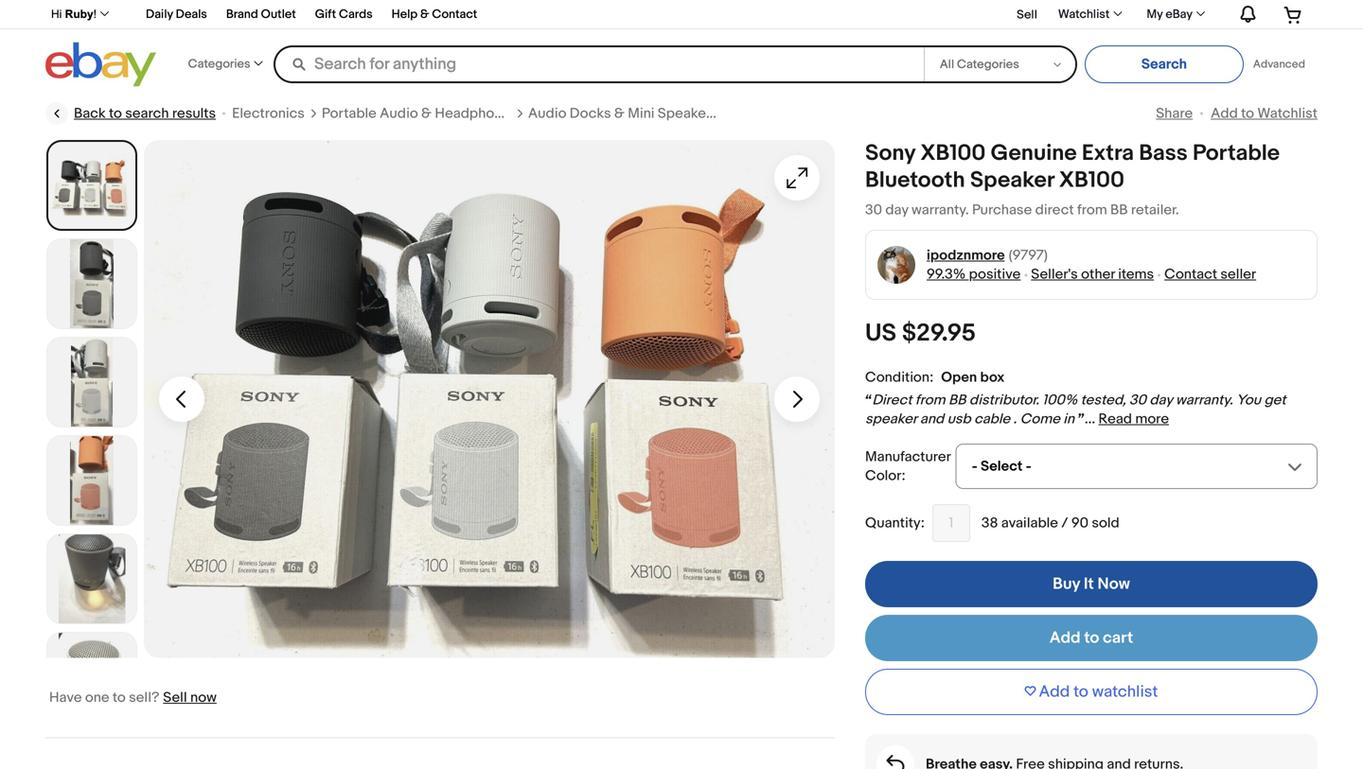 Task type: describe. For each thing, give the bounding box(es) containing it.
box
[[981, 369, 1005, 386]]

100%
[[1043, 392, 1078, 409]]

add to cart link
[[865, 615, 1318, 662]]

add to watchlist
[[1211, 105, 1318, 122]]

warranty. inside sony xb100 genuine extra bass portable bluetooth speaker xb100 30 day warranty. purchase direct from bb retailer.
[[912, 202, 969, 219]]

advanced link
[[1244, 45, 1315, 83]]

one
[[85, 690, 109, 707]]

.
[[1014, 411, 1017, 428]]

you
[[1237, 392, 1261, 409]]

now
[[1098, 575, 1130, 595]]

audio docks & mini speakers
[[528, 105, 718, 122]]

manufacturer
[[865, 449, 951, 466]]

brand
[[226, 7, 258, 22]]

& inside account navigation
[[420, 7, 429, 22]]

bluetooth
[[865, 167, 965, 194]]

to for watchlist
[[1074, 683, 1089, 703]]

gift cards
[[315, 7, 373, 22]]

seller's other items
[[1031, 266, 1154, 283]]

daily
[[146, 7, 173, 22]]

hi
[[51, 8, 62, 20]]

genuine
[[991, 140, 1077, 167]]

to for cart
[[1085, 629, 1100, 649]]

electronics link
[[232, 104, 305, 123]]

from inside sony xb100 genuine extra bass portable bluetooth speaker xb100 30 day warranty. purchase direct from bb retailer.
[[1078, 202, 1108, 219]]

ipodznmore (9797)
[[927, 247, 1048, 264]]

portable inside sony xb100 genuine extra bass portable bluetooth speaker xb100 30 day warranty. purchase direct from bb retailer.
[[1193, 140, 1280, 167]]

distributor.
[[969, 392, 1040, 409]]

picture 5 of 16 image
[[47, 535, 136, 624]]

purchase
[[972, 202, 1032, 219]]

condition: open box
[[865, 369, 1005, 386]]

audio inside portable audio & headphones link
[[380, 105, 418, 122]]

share button
[[1156, 105, 1193, 122]]

quantity:
[[865, 515, 925, 532]]

direct
[[872, 392, 912, 409]]

sony xb100 genuine extra bass portable bluetooth speaker xb100 30 day warranty. purchase direct from bb retailer.
[[865, 140, 1280, 219]]

contact inside account navigation
[[432, 7, 477, 22]]

from inside " direct from bb distributor. 100% tested, 30 day warranty. you get speaker and usb cable . come in
[[916, 392, 946, 409]]

1 vertical spatial watchlist
[[1258, 105, 1318, 122]]

brand outlet link
[[226, 4, 296, 27]]

hi ruby !
[[51, 8, 97, 20]]

(9797)
[[1009, 247, 1048, 264]]

day inside " direct from bb distributor. 100% tested, 30 day warranty. you get speaker and usb cable . come in
[[1150, 392, 1173, 409]]

buy it now
[[1053, 575, 1130, 595]]

to for watchlist
[[1241, 105, 1255, 122]]

it
[[1084, 575, 1094, 595]]

1 horizontal spatial xb100
[[1059, 167, 1125, 194]]

sold
[[1092, 515, 1120, 532]]

now
[[190, 690, 217, 707]]

your shopping cart image
[[1283, 4, 1305, 23]]

get
[[1264, 392, 1286, 409]]

warranty. inside " direct from bb distributor. 100% tested, 30 day warranty. you get speaker and usb cable . come in
[[1176, 392, 1233, 409]]

with details__icon image
[[887, 756, 905, 770]]

my ebay
[[1147, 7, 1193, 22]]

add for add to watchlist
[[1039, 683, 1070, 703]]

99.3% positive link
[[927, 266, 1021, 283]]

search
[[125, 105, 169, 122]]

help & contact
[[392, 7, 477, 22]]

my
[[1147, 7, 1163, 22]]

sell now link
[[163, 690, 217, 707]]

headphones
[[435, 105, 518, 122]]

retailer.
[[1131, 202, 1179, 219]]

1 vertical spatial contact
[[1165, 266, 1218, 283]]

available
[[1002, 515, 1059, 532]]

/
[[1062, 515, 1069, 532]]

banner containing daily deals
[[41, 0, 1318, 92]]

cards
[[339, 7, 373, 22]]

back to search results
[[74, 105, 216, 122]]

" ... read more
[[1078, 411, 1169, 428]]

cable
[[974, 411, 1010, 428]]

deals
[[176, 7, 207, 22]]

watchlist
[[1092, 683, 1158, 703]]

us
[[865, 319, 897, 348]]

ruby
[[65, 8, 93, 20]]

to right one
[[113, 690, 126, 707]]

99.3%
[[927, 266, 966, 283]]

back to search results link
[[45, 102, 216, 125]]

"
[[865, 392, 872, 409]]

ebay home image
[[45, 42, 156, 87]]

0 horizontal spatial xb100
[[921, 140, 986, 167]]

in
[[1064, 411, 1075, 428]]

add to watchlist
[[1039, 683, 1158, 703]]

99.3% positive
[[927, 266, 1021, 283]]

manufacturer color
[[865, 449, 951, 485]]



Task type: locate. For each thing, give the bounding box(es) containing it.
usb
[[947, 411, 971, 428]]

help
[[392, 7, 418, 22]]

0 horizontal spatial watchlist
[[1058, 7, 1110, 22]]

to for search
[[109, 105, 122, 122]]

ipodznmore link
[[927, 246, 1005, 265]]

sell link
[[1009, 7, 1046, 22]]

None submit
[[1085, 45, 1244, 83]]

portable down add to watchlist
[[1193, 140, 1280, 167]]

other
[[1081, 266, 1115, 283]]

speakers
[[658, 105, 718, 122]]

audio
[[380, 105, 418, 122], [528, 105, 567, 122]]

0 horizontal spatial audio
[[380, 105, 418, 122]]

&
[[420, 7, 429, 22], [421, 105, 432, 122], [614, 105, 625, 122]]

0 horizontal spatial 30
[[865, 202, 882, 219]]

day
[[886, 202, 909, 219], [1150, 392, 1173, 409]]

0 horizontal spatial warranty.
[[912, 202, 969, 219]]

38 available / 90 sold
[[982, 515, 1120, 532]]

30 up read more link
[[1130, 392, 1147, 409]]

0 vertical spatial bb
[[1111, 202, 1128, 219]]

seller's other items link
[[1031, 266, 1154, 283]]

to
[[109, 105, 122, 122], [1241, 105, 1255, 122], [1085, 629, 1100, 649], [1074, 683, 1089, 703], [113, 690, 126, 707]]

open
[[941, 369, 977, 386]]

watchlist link
[[1048, 3, 1131, 26]]

buy
[[1053, 575, 1080, 595]]

2 audio from the left
[[528, 105, 567, 122]]

0 horizontal spatial day
[[886, 202, 909, 219]]

categories button
[[188, 44, 263, 85]]

ipodznmore
[[927, 247, 1005, 264]]

add left cart
[[1050, 629, 1081, 649]]

1 audio from the left
[[380, 105, 418, 122]]

day up the more
[[1150, 392, 1173, 409]]

day down bluetooth
[[886, 202, 909, 219]]

seller's
[[1031, 266, 1078, 283]]

sell?
[[129, 690, 159, 707]]

add inside add to cart link
[[1050, 629, 1081, 649]]

bb up usb
[[949, 392, 966, 409]]

1 vertical spatial sell
[[163, 690, 187, 707]]

1 vertical spatial bb
[[949, 392, 966, 409]]

1 vertical spatial 30
[[1130, 392, 1147, 409]]

gift cards link
[[315, 4, 373, 27]]

add to watchlist link
[[1211, 105, 1318, 122]]

to inside button
[[1074, 683, 1089, 703]]

1 horizontal spatial 30
[[1130, 392, 1147, 409]]

0 vertical spatial day
[[886, 202, 909, 219]]

daily deals
[[146, 7, 207, 22]]

share
[[1156, 105, 1193, 122]]

Search for anything text field
[[277, 47, 920, 81]]

to left watchlist
[[1074, 683, 1089, 703]]

audio left headphones
[[380, 105, 418, 122]]

0 horizontal spatial portable
[[322, 105, 377, 122]]

0 vertical spatial watchlist
[[1058, 7, 1110, 22]]

portable
[[322, 105, 377, 122], [1193, 140, 1280, 167]]

1 vertical spatial day
[[1150, 392, 1173, 409]]

add inside add to watchlist button
[[1039, 683, 1070, 703]]

bb inside " direct from bb distributor. 100% tested, 30 day warranty. you get speaker and usb cable . come in
[[949, 392, 966, 409]]

0 vertical spatial 30
[[865, 202, 882, 219]]

picture 4 of 16 image
[[47, 437, 136, 526]]

buy it now link
[[865, 562, 1318, 608]]

categories
[[188, 57, 250, 71]]

extra
[[1082, 140, 1134, 167]]

30 inside " direct from bb distributor. 100% tested, 30 day warranty. you get speaker and usb cable . come in
[[1130, 392, 1147, 409]]

warranty. down bluetooth
[[912, 202, 969, 219]]

account navigation
[[41, 0, 1318, 29]]

bb left retailer.
[[1111, 202, 1128, 219]]

& left headphones
[[421, 105, 432, 122]]

0 vertical spatial portable
[[322, 105, 377, 122]]

2 vertical spatial add
[[1039, 683, 1070, 703]]

warranty.
[[912, 202, 969, 219], [1176, 392, 1233, 409]]

0 vertical spatial from
[[1078, 202, 1108, 219]]

0 vertical spatial add
[[1211, 105, 1238, 122]]

1 vertical spatial add
[[1050, 629, 1081, 649]]

come
[[1020, 411, 1060, 428]]

contact
[[432, 7, 477, 22], [1165, 266, 1218, 283]]

0 horizontal spatial from
[[916, 392, 946, 409]]

" direct from bb distributor. 100% tested, 30 day warranty. you get speaker and usb cable . come in
[[865, 392, 1286, 428]]

my ebay link
[[1137, 3, 1214, 26]]

0 horizontal spatial contact
[[432, 7, 477, 22]]

add right share
[[1211, 105, 1238, 122]]

speaker
[[970, 167, 1054, 194]]

and
[[920, 411, 944, 428]]

$29.95
[[902, 319, 976, 348]]

to right 'back' on the top of the page
[[109, 105, 122, 122]]

tested,
[[1081, 392, 1126, 409]]

notifications image
[[1237, 5, 1258, 24]]

xb100 right sony
[[921, 140, 986, 167]]

sell inside account navigation
[[1017, 7, 1038, 22]]

add down "add to cart"
[[1039, 683, 1070, 703]]

sell left watchlist link
[[1017, 7, 1038, 22]]

add to cart
[[1050, 629, 1134, 649]]

mini
[[628, 105, 655, 122]]

day inside sony xb100 genuine extra bass portable bluetooth speaker xb100 30 day warranty. purchase direct from bb retailer.
[[886, 202, 909, 219]]

1 horizontal spatial portable
[[1193, 140, 1280, 167]]

portable right electronics
[[322, 105, 377, 122]]

Quantity: text field
[[933, 505, 970, 543]]

"
[[1078, 411, 1085, 428]]

0 vertical spatial contact
[[432, 7, 477, 22]]

bb inside sony xb100 genuine extra bass portable bluetooth speaker xb100 30 day warranty. purchase direct from bb retailer.
[[1111, 202, 1128, 219]]

1 horizontal spatial bb
[[1111, 202, 1128, 219]]

& for audio
[[614, 105, 625, 122]]

picture 3 of 16 image
[[47, 338, 136, 427]]

ebay
[[1166, 7, 1193, 22]]

picture 2 of 16 image
[[47, 240, 136, 329]]

add for add to cart
[[1050, 629, 1081, 649]]

audio left docks
[[528, 105, 567, 122]]

1 horizontal spatial audio
[[528, 105, 567, 122]]

color
[[865, 468, 902, 485]]

add for add to watchlist
[[1211, 105, 1238, 122]]

watchlist inside watchlist link
[[1058, 7, 1110, 22]]

results
[[172, 105, 216, 122]]

banner
[[41, 0, 1318, 92]]

from right direct at top
[[1078, 202, 1108, 219]]

& for portable
[[421, 105, 432, 122]]

1 horizontal spatial watchlist
[[1258, 105, 1318, 122]]

portable audio & headphones link
[[322, 104, 518, 123]]

& left the mini
[[614, 105, 625, 122]]

1 horizontal spatial day
[[1150, 392, 1173, 409]]

add
[[1211, 105, 1238, 122], [1050, 629, 1081, 649], [1039, 683, 1070, 703]]

contact left seller
[[1165, 266, 1218, 283]]

watchlist down advanced on the right of the page
[[1258, 105, 1318, 122]]

from
[[1078, 202, 1108, 219], [916, 392, 946, 409]]

more
[[1136, 411, 1169, 428]]

30 inside sony xb100 genuine extra bass portable bluetooth speaker xb100 30 day warranty. purchase direct from bb retailer.
[[865, 202, 882, 219]]

38
[[982, 515, 998, 532]]

to down advanced link
[[1241, 105, 1255, 122]]

0 horizontal spatial sell
[[163, 690, 187, 707]]

seller
[[1221, 266, 1257, 283]]

sony xb100 genuine extra bass portable bluetooth speaker xb100 - picture 1 of 16 image
[[144, 140, 835, 659]]

& right help
[[420, 7, 429, 22]]

add to watchlist button
[[865, 669, 1318, 716]]

warranty. left you
[[1176, 392, 1233, 409]]

read more link
[[1099, 411, 1169, 428]]

gift
[[315, 7, 336, 22]]

contact seller
[[1165, 266, 1257, 283]]

docks
[[570, 105, 611, 122]]

from up and
[[916, 392, 946, 409]]

1 horizontal spatial sell
[[1017, 7, 1038, 22]]

bass
[[1139, 140, 1188, 167]]

speaker
[[865, 411, 917, 428]]

1 horizontal spatial contact
[[1165, 266, 1218, 283]]

1 horizontal spatial warranty.
[[1176, 392, 1233, 409]]

0 vertical spatial sell
[[1017, 7, 1038, 22]]

brand outlet
[[226, 7, 296, 22]]

have
[[49, 690, 82, 707]]

contact right help
[[432, 7, 477, 22]]

xb100 up direct at top
[[1059, 167, 1125, 194]]

cart
[[1103, 629, 1134, 649]]

daily deals link
[[146, 4, 207, 27]]

1 vertical spatial from
[[916, 392, 946, 409]]

0 horizontal spatial bb
[[949, 392, 966, 409]]

watchlist right sell link
[[1058, 7, 1110, 22]]

30
[[865, 202, 882, 219], [1130, 392, 1147, 409]]

1 vertical spatial portable
[[1193, 140, 1280, 167]]

ipodznmore image
[[877, 246, 916, 285]]

portable inside portable audio & headphones link
[[322, 105, 377, 122]]

help & contact link
[[392, 4, 477, 27]]

xb100
[[921, 140, 986, 167], [1059, 167, 1125, 194]]

0 vertical spatial warranty.
[[912, 202, 969, 219]]

30 down bluetooth
[[865, 202, 882, 219]]

have one to sell? sell now
[[49, 690, 217, 707]]

items
[[1119, 266, 1154, 283]]

audio docks & mini speakers link
[[528, 104, 718, 123]]

direct
[[1035, 202, 1074, 219]]

read
[[1099, 411, 1132, 428]]

90
[[1072, 515, 1089, 532]]

picture 1 of 16 image
[[48, 142, 135, 229]]

sell left now
[[163, 690, 187, 707]]

outlet
[[261, 7, 296, 22]]

back
[[74, 105, 106, 122]]

to left cart
[[1085, 629, 1100, 649]]

1 horizontal spatial from
[[1078, 202, 1108, 219]]

audio inside 'audio docks & mini speakers' link
[[528, 105, 567, 122]]

1 vertical spatial warranty.
[[1176, 392, 1233, 409]]

sony
[[865, 140, 916, 167]]



Task type: vqa. For each thing, say whether or not it's contained in the screenshot.
leftmost or
no



